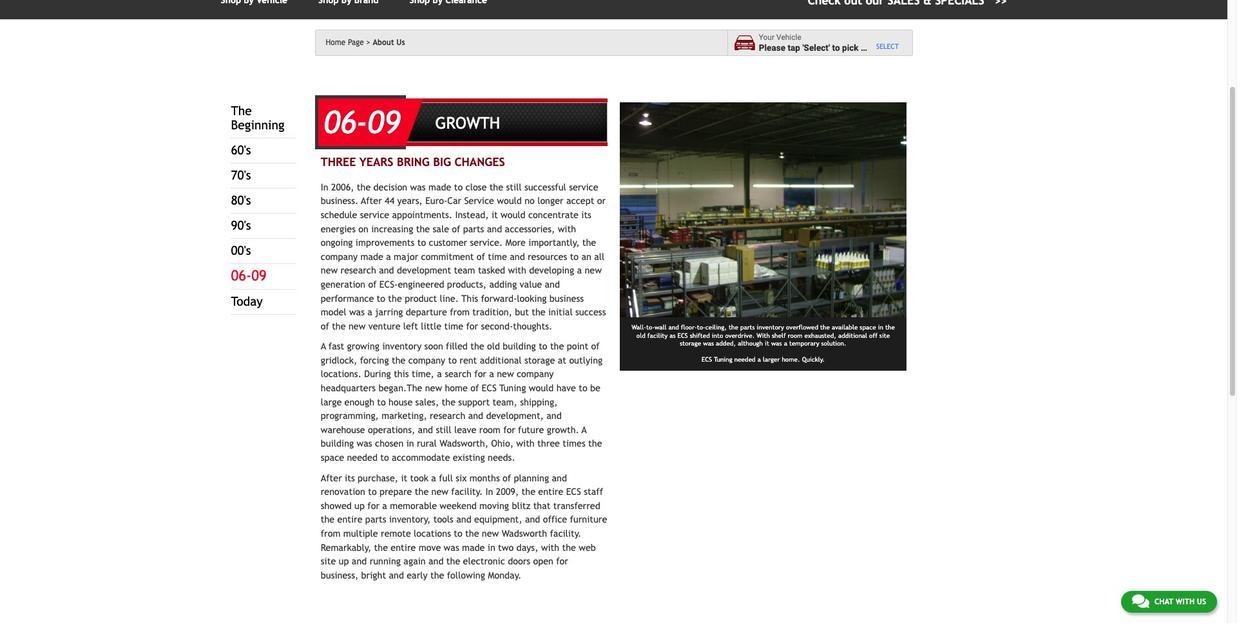Task type: locate. For each thing, give the bounding box(es) containing it.
still left successful
[[506, 182, 522, 193]]

no
[[525, 196, 535, 206]]

1 vertical spatial from
[[321, 529, 341, 539]]

from
[[450, 307, 470, 318], [321, 529, 341, 539]]

2 horizontal spatial it
[[765, 340, 770, 347]]

0 horizontal spatial building
[[321, 439, 354, 450]]

0 vertical spatial 06-09
[[324, 104, 400, 141]]

for down tradition, at the left of the page
[[466, 321, 478, 332]]

its
[[582, 209, 592, 220], [345, 473, 355, 484]]

tuning down added,
[[714, 356, 733, 364]]

of up 2009,
[[503, 473, 511, 484]]

a left 'fast' in the bottom left of the page
[[321, 341, 326, 352]]

old inside a fast growing inventory soon filled the old building to the point of gridlock, forcing the       company to rent additional storage at outlying locations. during this time, a search for a new       company headquarters began.the new home of ecs tuning would have to be large enough to house       sales, the support team, shipping, programming, marketing, research and development, and warehouse operations, and still leave room for future growth. a building was chosen in rural       wadsworth, ohio, with three times the space needed to accommodate existing needs.
[[487, 341, 500, 352]]

business,
[[321, 570, 359, 581]]

us right about
[[397, 38, 405, 47]]

needs.
[[488, 452, 515, 463]]

site inside 'after its purchase, it took a full six months of planning and renovation to prepare the new       facility. in 2009, the entire ecs staff showed up for a memorable weekend moving blitz that       transferred the entire parts inventory, tools and equipment, and office furniture from multiple       remote locations to the new wadsworth facility. remarkably, the entire move was made in two days,       with the web site up and running again and the electronic doors open for business, bright and       early the following monday.'
[[321, 556, 336, 567]]

1 vertical spatial up
[[339, 556, 349, 567]]

new
[[321, 265, 338, 276], [585, 265, 602, 276], [349, 321, 366, 332], [497, 369, 514, 380], [425, 383, 442, 394], [432, 487, 449, 498], [482, 529, 499, 539]]

0 horizontal spatial inventory
[[382, 341, 422, 352]]

1 horizontal spatial tuning
[[714, 356, 733, 364]]

0 vertical spatial tuning
[[714, 356, 733, 364]]

ecs inside wall-to-wall and floor-to-ceiling, the parts inventory overflowed the available space in the old facility as ecs shifted into overdrive. with shelf room exhausted, additional off site storage was added, although it was a temporary solution.
[[678, 332, 688, 339]]

0 horizontal spatial from
[[321, 529, 341, 539]]

0 vertical spatial old
[[637, 332, 646, 339]]

parts up multiple at left bottom
[[365, 515, 386, 526]]

2 vertical spatial would
[[529, 383, 554, 394]]

service up on
[[360, 209, 389, 220]]

0 horizontal spatial after
[[321, 473, 342, 484]]

to- up shifted
[[697, 324, 706, 331]]

1 vertical spatial after
[[321, 473, 342, 484]]

old down second-
[[487, 341, 500, 352]]

warehouse
[[321, 425, 365, 436]]

0 horizontal spatial additional
[[480, 355, 522, 366]]

ecs right as
[[678, 332, 688, 339]]

service
[[569, 182, 598, 193], [360, 209, 389, 220]]

2 horizontal spatial parts
[[740, 324, 755, 331]]

its inside 'after its purchase, it took a full six months of planning and renovation to prepare the new       facility. in 2009, the entire ecs staff showed up for a memorable weekend moving blitz that       transferred the entire parts inventory, tools and equipment, and office furniture from multiple       remote locations to the new wadsworth facility. remarkably, the entire move was made in two days,       with the web site up and running again and the electronic doors open for business, bright and       early the following monday.'
[[345, 473, 355, 484]]

room up ohio, on the bottom left
[[479, 425, 501, 436]]

1 horizontal spatial from
[[450, 307, 470, 318]]

would
[[497, 196, 522, 206], [501, 209, 526, 220], [529, 383, 554, 394]]

new down "equipment,"
[[482, 529, 499, 539]]

in inside 'after its purchase, it took a full six months of planning and renovation to prepare the new       facility. in 2009, the entire ecs staff showed up for a memorable weekend moving blitz that       transferred the entire parts inventory, tools and equipment, and office furniture from multiple       remote locations to the new wadsworth facility. remarkably, the entire move was made in two days,       with the web site up and running again and the electronic doors open for business, bright and       early the following monday.'
[[486, 487, 493, 498]]

would inside a fast growing inventory soon filled the old building to the point of gridlock, forcing the       company to rent additional storage at outlying locations. during this time, a search for a new       company headquarters began.the new home of ecs tuning would have to be large enough to house       sales, the support team, shipping, programming, marketing, research and development, and warehouse operations, and still leave room for future growth. a building was chosen in rural       wadsworth, ohio, with three times the space needed to accommodate existing needs.
[[529, 383, 554, 394]]

0 vertical spatial us
[[397, 38, 405, 47]]

ecs up support
[[482, 383, 497, 394]]

1 vertical spatial research
[[430, 411, 466, 422]]

would up shipping,
[[529, 383, 554, 394]]

0 horizontal spatial site
[[321, 556, 336, 567]]

entire up that
[[538, 487, 564, 498]]

company down ongoing
[[321, 251, 358, 262]]

select
[[877, 42, 899, 50]]

in
[[321, 182, 328, 193], [486, 487, 493, 498]]

ecs inside a fast growing inventory soon filled the old building to the point of gridlock, forcing the       company to rent additional storage at outlying locations. during this time, a search for a new       company headquarters began.the new home of ecs tuning would have to be large enough to house       sales, the support team, shipping, programming, marketing, research and development, and warehouse operations, and still leave room for future growth. a building was chosen in rural       wadsworth, ohio, with three times the space needed to accommodate existing needs.
[[482, 383, 497, 394]]

commitment
[[421, 251, 474, 262]]

0 vertical spatial after
[[361, 196, 382, 206]]

the down appointments.
[[416, 223, 430, 234]]

1 horizontal spatial still
[[506, 182, 522, 193]]

storage down shifted
[[680, 340, 701, 347]]

and up service.
[[487, 223, 502, 234]]

00's
[[231, 244, 251, 258]]

was right move
[[444, 542, 459, 553]]

running
[[370, 556, 401, 567]]

2 vertical spatial parts
[[365, 515, 386, 526]]

after
[[361, 196, 382, 206], [321, 473, 342, 484]]

a left larger
[[758, 356, 761, 364]]

and right planning
[[552, 473, 567, 484]]

parts down instead, on the left top of page
[[463, 223, 484, 234]]

wall
[[655, 324, 667, 331]]

the beginning
[[231, 104, 285, 132]]

0 vertical spatial made
[[429, 182, 451, 193]]

made down improvements at top left
[[361, 251, 383, 262]]

after up the renovation
[[321, 473, 342, 484]]

to down purchase,
[[368, 487, 377, 498]]

old
[[637, 332, 646, 339], [487, 341, 500, 352]]

from inside 'after its purchase, it took a full six months of planning and renovation to prepare the new       facility. in 2009, the entire ecs staff showed up for a memorable weekend moving blitz that       transferred the entire parts inventory, tools and equipment, and office furniture from multiple       remote locations to the new wadsworth facility. remarkably, the entire move was made in two days,       with the web site up and running again and the electronic doors open for business, bright and       early the following monday.'
[[321, 529, 341, 539]]

2 horizontal spatial in
[[878, 324, 884, 331]]

1 vertical spatial site
[[321, 556, 336, 567]]

44
[[385, 196, 395, 206]]

inventory,
[[389, 515, 431, 526]]

1 horizontal spatial us
[[1197, 598, 1207, 607]]

2 vertical spatial in
[[488, 542, 495, 553]]

2 to- from the left
[[697, 324, 706, 331]]

transferred
[[554, 501, 600, 512]]

0 horizontal spatial to-
[[646, 324, 655, 331]]

0 vertical spatial 09
[[368, 104, 400, 141]]

needed up purchase,
[[347, 452, 378, 463]]

1 vertical spatial would
[[501, 209, 526, 220]]

1 vertical spatial inventory
[[382, 341, 422, 352]]

outlying
[[569, 355, 603, 366]]

with inside chat with us link
[[1176, 598, 1195, 607]]

made
[[429, 182, 451, 193], [361, 251, 383, 262], [462, 542, 485, 553]]

old down 'wall-'
[[637, 332, 646, 339]]

was left chosen
[[357, 439, 372, 450]]

0 vertical spatial in
[[321, 182, 328, 193]]

to- up facility
[[646, 324, 655, 331]]

its down accept
[[582, 209, 592, 220]]

the down the home on the bottom of the page
[[442, 397, 456, 408]]

90's link
[[231, 219, 251, 233]]

marketing,
[[382, 411, 427, 422]]

06-09 link
[[231, 268, 267, 284]]

1 vertical spatial made
[[361, 251, 383, 262]]

and up ecs-
[[379, 265, 394, 276]]

was inside a fast growing inventory soon filled the old building to the point of gridlock, forcing the       company to rent additional storage at outlying locations. during this time, a search for a new       company headquarters began.the new home of ecs tuning would have to be large enough to house       sales, the support team, shipping, programming, marketing, research and development, and warehouse operations, and still leave room for future growth. a building was chosen in rural       wadsworth, ohio, with three times the space needed to accommodate existing needs.
[[357, 439, 372, 450]]

0 vertical spatial still
[[506, 182, 522, 193]]

additional
[[838, 332, 868, 339], [480, 355, 522, 366]]

growing
[[347, 341, 380, 352]]

new down full
[[432, 487, 449, 498]]

2 vertical spatial entire
[[391, 542, 416, 553]]

the up overdrive.
[[729, 324, 739, 331]]

70's
[[231, 168, 251, 183]]

1 horizontal spatial 06-
[[324, 104, 368, 141]]

1 vertical spatial its
[[345, 473, 355, 484]]

a up the times
[[582, 425, 587, 436]]

0 vertical spatial storage
[[680, 340, 701, 347]]

06-
[[324, 104, 368, 141], [231, 268, 252, 284]]

0 vertical spatial parts
[[463, 223, 484, 234]]

facility. down six
[[451, 487, 483, 498]]

developing
[[529, 265, 574, 276]]

up down the "remarkably,"
[[339, 556, 349, 567]]

room
[[788, 332, 803, 339], [479, 425, 501, 436]]

a right pick
[[861, 42, 866, 53]]

years,
[[397, 196, 423, 206]]

in
[[878, 324, 884, 331], [406, 439, 414, 450], [488, 542, 495, 553]]

0 vertical spatial site
[[880, 332, 890, 339]]

room inside a fast growing inventory soon filled the old building to the point of gridlock, forcing the       company to rent additional storage at outlying locations. during this time, a search for a new       company headquarters began.the new home of ecs tuning would have to be large enough to house       sales, the support team, shipping, programming, marketing, research and development, and warehouse operations, and still leave room for future growth. a building was chosen in rural       wadsworth, ohio, with three times the space needed to accommodate existing needs.
[[479, 425, 501, 436]]

building
[[503, 341, 536, 352], [321, 439, 354, 450]]

rural
[[417, 439, 437, 450]]

locations.
[[321, 369, 362, 380]]

1 horizontal spatial room
[[788, 332, 803, 339]]

car
[[448, 196, 462, 206]]

forward-
[[481, 293, 517, 304]]

1 horizontal spatial old
[[637, 332, 646, 339]]

up
[[355, 501, 365, 512], [339, 556, 349, 567]]

from down this
[[450, 307, 470, 318]]

0 vertical spatial a
[[321, 341, 326, 352]]

for down prepare
[[368, 501, 380, 512]]

development
[[397, 265, 451, 276]]

0 horizontal spatial room
[[479, 425, 501, 436]]

research inside a fast growing inventory soon filled the old building to the point of gridlock, forcing the       company to rent additional storage at outlying locations. during this time, a search for a new       company headquarters began.the new home of ecs tuning would have to be large enough to house       sales, the support team, shipping, programming, marketing, research and development, and warehouse operations, and still leave room for future growth. a building was chosen in rural       wadsworth, ohio, with three times the space needed to accommodate existing needs.
[[430, 411, 466, 422]]

90's
[[231, 219, 251, 233]]

in inside a fast growing inventory soon filled the old building to the point of gridlock, forcing the       company to rent additional storage at outlying locations. during this time, a search for a new       company headquarters began.the new home of ecs tuning would have to be large enough to house       sales, the support team, shipping, programming, marketing, research and development, and warehouse operations, and still leave room for future growth. a building was chosen in rural       wadsworth, ohio, with three times the space needed to accommodate existing needs.
[[406, 439, 414, 450]]

1 vertical spatial room
[[479, 425, 501, 436]]

inventory up with
[[757, 324, 784, 331]]

1 horizontal spatial site
[[880, 332, 890, 339]]

0 vertical spatial inventory
[[757, 324, 784, 331]]

2 vertical spatial it
[[401, 473, 408, 484]]

new down all
[[585, 265, 602, 276]]

that
[[533, 501, 551, 512]]

business
[[550, 293, 584, 304]]

parts inside 'after its purchase, it took a full six months of planning and renovation to prepare the new       facility. in 2009, the entire ecs staff showed up for a memorable weekend moving blitz that       transferred the entire parts inventory, tools and equipment, and office furniture from multiple       remote locations to the new wadsworth facility. remarkably, the entire move was made in two days,       with the web site up and running again and the electronic doors open for business, bright and       early the following monday.'
[[365, 515, 386, 526]]

chat with us link
[[1121, 592, 1218, 614]]

time up tasked
[[488, 251, 507, 262]]

its up the renovation
[[345, 473, 355, 484]]

ongoing
[[321, 237, 353, 248]]

and up as
[[669, 324, 679, 331]]

it inside wall-to-wall and floor-to-ceiling, the parts inventory overflowed the available space in the old facility as ecs shifted into overdrive. with shelf room exhausted, additional off site storage was added, although it was a temporary solution.
[[765, 340, 770, 347]]

0 vertical spatial company
[[321, 251, 358, 262]]

shipping,
[[520, 397, 558, 408]]

1 horizontal spatial its
[[582, 209, 592, 220]]

to left pick
[[832, 42, 840, 53]]

2 horizontal spatial entire
[[538, 487, 564, 498]]

1 vertical spatial service
[[360, 209, 389, 220]]

0 horizontal spatial in
[[406, 439, 414, 450]]

and up wadsworth
[[525, 515, 540, 526]]

your vehicle please tap 'select' to pick a vehicle
[[759, 33, 896, 53]]

into
[[712, 332, 723, 339]]

storage
[[680, 340, 701, 347], [525, 355, 555, 366]]

06- up three
[[324, 104, 368, 141]]

facility. down "office"
[[550, 529, 582, 539]]

1 vertical spatial still
[[436, 425, 452, 436]]

0 vertical spatial its
[[582, 209, 592, 220]]

space inside wall-to-wall and floor-to-ceiling, the parts inventory overflowed the available space in the old facility as ecs shifted into overdrive. with shelf room exhausted, additional off site storage was added, although it was a temporary solution.
[[860, 324, 876, 331]]

1 vertical spatial in
[[406, 439, 414, 450]]

three
[[321, 155, 356, 169]]

bring
[[397, 155, 430, 169]]

0 vertical spatial it
[[492, 209, 498, 220]]

line.
[[440, 293, 459, 304]]

building down "thoughts."
[[503, 341, 536, 352]]

gridlock,
[[321, 355, 357, 366]]

0 horizontal spatial storage
[[525, 355, 555, 366]]

06- down 00's
[[231, 268, 252, 284]]

made up electronic on the bottom of page
[[462, 542, 485, 553]]

renovation
[[321, 487, 365, 498]]

0 horizontal spatial 06-09
[[231, 268, 267, 284]]

0 vertical spatial 06-
[[324, 104, 368, 141]]

us right "chat"
[[1197, 598, 1207, 607]]

after its purchase, it took a full six months of planning and renovation to prepare the new       facility. in 2009, the entire ecs staff showed up for a memorable weekend moving blitz that       transferred the entire parts inventory, tools and equipment, and office furniture from multiple       remote locations to the new wadsworth facility. remarkably, the entire move was made in two days,       with the web site up and running again and the electronic doors open for business, bright and       early the following monday.
[[321, 473, 607, 581]]

looking
[[517, 293, 547, 304]]

0 horizontal spatial entire
[[337, 515, 363, 526]]

ohio,
[[491, 439, 514, 450]]

80's link
[[231, 193, 251, 208]]

floor-
[[681, 324, 697, 331]]

storage left the at
[[525, 355, 555, 366]]

1 vertical spatial a
[[582, 425, 587, 436]]

1 horizontal spatial it
[[492, 209, 498, 220]]

tuning inside a fast growing inventory soon filled the old building to the point of gridlock, forcing the       company to rent additional storage at outlying locations. during this time, a search for a new       company headquarters began.the new home of ecs tuning would have to be large enough to house       sales, the support team, shipping, programming, marketing, research and development, and warehouse operations, and still leave room for future growth. a building was chosen in rural       wadsworth, ohio, with three times the space needed to accommodate existing needs.
[[500, 383, 526, 394]]

after left 44
[[361, 196, 382, 206]]

and down more
[[510, 251, 525, 262]]

1 vertical spatial storage
[[525, 355, 555, 366]]

0 horizontal spatial tuning
[[500, 383, 526, 394]]

1 vertical spatial time
[[444, 321, 464, 332]]

it down service
[[492, 209, 498, 220]]

prepare
[[380, 487, 412, 498]]

concentrate
[[528, 209, 579, 220]]

the up the at
[[550, 341, 564, 352]]

0 horizontal spatial space
[[321, 452, 344, 463]]

its inside in 2006, the decision was made to close the still successful service business. after 44 years,       euro-car service would no longer accept or schedule service appointments. instead, it would concentrate its energies on increasing the sale of parts and accessories, with ongoing improvements to customer       service. more importantly, the company made a major commitment of time and resources to an all new research and development team tasked with developing a new generation of ecs-engineered       products, adding value and performance to the product line. this forward-looking business model       was a jarring departure from tradition, but the initial success of the new venture left little       time for second-thoughts.
[[582, 209, 592, 220]]

weekend
[[440, 501, 477, 512]]

1 vertical spatial in
[[486, 487, 493, 498]]

rent
[[460, 355, 477, 366]]

space up off
[[860, 324, 876, 331]]

building down warehouse
[[321, 439, 354, 450]]

0 horizontal spatial up
[[339, 556, 349, 567]]

available
[[832, 324, 858, 331]]

a left jarring
[[368, 307, 372, 318]]

ecs up the transferred
[[566, 487, 581, 498]]

of inside 'after its purchase, it took a full six months of planning and renovation to prepare the new       facility. in 2009, the entire ecs staff showed up for a memorable weekend moving blitz that       transferred the entire parts inventory, tools and equipment, and office furniture from multiple       remote locations to the new wadsworth facility. remarkably, the entire move was made in two days,       with the web site up and running again and the electronic doors open for business, bright and       early the following monday.'
[[503, 473, 511, 484]]

began.the
[[379, 383, 422, 394]]

took
[[410, 473, 429, 484]]

for down rent
[[475, 369, 487, 380]]

ecs
[[678, 332, 688, 339], [702, 356, 712, 364], [482, 383, 497, 394], [566, 487, 581, 498]]

1 horizontal spatial entire
[[391, 542, 416, 553]]

1 vertical spatial needed
[[347, 452, 378, 463]]

this
[[462, 293, 478, 304]]

in right available
[[878, 324, 884, 331]]

additional down available
[[838, 332, 868, 339]]

parts
[[463, 223, 484, 234], [740, 324, 755, 331], [365, 515, 386, 526]]

site inside wall-to-wall and floor-to-ceiling, the parts inventory overflowed the available space in the old facility as ecs shifted into overdrive. with shelf room exhausted, additional off site storage was added, although it was a temporary solution.
[[880, 332, 890, 339]]

although
[[738, 340, 763, 347]]

would left no
[[497, 196, 522, 206]]

0 horizontal spatial in
[[321, 182, 328, 193]]

the right available
[[886, 324, 895, 331]]

1 horizontal spatial facility.
[[550, 529, 582, 539]]

0 horizontal spatial facility.
[[451, 487, 483, 498]]

needed down 'although'
[[735, 356, 756, 364]]

2 horizontal spatial made
[[462, 542, 485, 553]]

us
[[397, 38, 405, 47], [1197, 598, 1207, 607]]

1 horizontal spatial service
[[569, 182, 598, 193]]

0 horizontal spatial parts
[[365, 515, 386, 526]]

overdrive.
[[725, 332, 755, 339]]

09
[[368, 104, 400, 141], [251, 268, 267, 284]]

increasing
[[371, 223, 413, 234]]

a fast growing inventory soon filled the old building to the point of gridlock, forcing the       company to rent additional storage at outlying locations. during this time, a search for a new       company headquarters began.the new home of ecs tuning would have to be large enough to house       sales, the support team, shipping, programming, marketing, research and development, and warehouse operations, and still leave room for future growth. a building was chosen in rural       wadsworth, ohio, with three times the space needed to accommodate existing needs.
[[321, 341, 603, 463]]

performance
[[321, 293, 374, 304]]

1 vertical spatial space
[[321, 452, 344, 463]]

with inside 'after its purchase, it took a full six months of planning and renovation to prepare the new       facility. in 2009, the entire ecs staff showed up for a memorable weekend moving blitz that       transferred the entire parts inventory, tools and equipment, and office furniture from multiple       remote locations to the new wadsworth facility. remarkably, the entire move was made in two days,       with the web site up and running again and the electronic doors open for business, bright and       early the following monday.'
[[541, 542, 560, 553]]

1 vertical spatial tuning
[[500, 383, 526, 394]]

support
[[458, 397, 490, 408]]

of down service.
[[477, 251, 485, 262]]

storage inside wall-to-wall and floor-to-ceiling, the parts inventory overflowed the available space in the old facility as ecs shifted into overdrive. with shelf room exhausted, additional off site storage was added, although it was a temporary solution.
[[680, 340, 701, 347]]

0 horizontal spatial old
[[487, 341, 500, 352]]

old inside wall-to-wall and floor-to-ceiling, the parts inventory overflowed the available space in the old facility as ecs shifted into overdrive. with shelf room exhausted, additional off site storage was added, although it was a temporary solution.
[[637, 332, 646, 339]]

0 horizontal spatial it
[[401, 473, 408, 484]]

1 vertical spatial 06-09
[[231, 268, 267, 284]]

years
[[360, 155, 394, 169]]

made up euro-
[[429, 182, 451, 193]]

0 vertical spatial facility.
[[451, 487, 483, 498]]

company up shipping,
[[517, 369, 554, 380]]

0 horizontal spatial made
[[361, 251, 383, 262]]

0 horizontal spatial 09
[[251, 268, 267, 284]]

1 vertical spatial company
[[408, 355, 445, 366]]



Task type: vqa. For each thing, say whether or not it's contained in the screenshot.
the Product Details
no



Task type: describe. For each thing, give the bounding box(es) containing it.
staff
[[584, 487, 603, 498]]

0 vertical spatial service
[[569, 182, 598, 193]]

to down chosen
[[380, 452, 389, 463]]

80's
[[231, 193, 251, 208]]

home
[[445, 383, 468, 394]]

second-
[[481, 321, 513, 332]]

research inside in 2006, the decision was made to close the still successful service business. after 44 years,       euro-car service would no longer accept or schedule service appointments. instead, it would concentrate its energies on increasing the sale of parts and accessories, with ongoing improvements to customer       service. more importantly, the company made a major commitment of time and resources to an all new research and development team tasked with developing a new generation of ecs-engineered       products, adding value and performance to the product line. this forward-looking business model       was a jarring departure from tradition, but the initial success of the new venture left little       time for second-thoughts.
[[341, 265, 376, 276]]

doors
[[508, 556, 530, 567]]

large
[[321, 397, 342, 408]]

1 horizontal spatial made
[[429, 182, 451, 193]]

in inside 'after its purchase, it took a full six months of planning and renovation to prepare the new       facility. in 2009, the entire ecs staff showed up for a memorable weekend moving blitz that       transferred the entire parts inventory, tools and equipment, and office furniture from multiple       remote locations to the new wadsworth facility. remarkably, the entire move was made in two days,       with the web site up and running again and the electronic doors open for business, bright and       early the following monday.'
[[488, 542, 495, 553]]

1 vertical spatial building
[[321, 439, 354, 450]]

was down shifted
[[703, 340, 714, 347]]

the up rent
[[471, 341, 484, 352]]

the down planning
[[522, 487, 536, 498]]

of left ecs-
[[368, 279, 377, 290]]

monday.
[[488, 570, 522, 581]]

in inside in 2006, the decision was made to close the still successful service business. after 44 years,       euro-car service would no longer accept or schedule service appointments. instead, it would concentrate its energies on increasing the sale of parts and accessories, with ongoing improvements to customer       service. more importantly, the company made a major commitment of time and resources to an all new research and development team tasked with developing a new generation of ecs-engineered       products, adding value and performance to the product line. this forward-looking business model       was a jarring departure from tradition, but the initial success of the new venture left little       time for second-thoughts.
[[321, 182, 328, 193]]

1 horizontal spatial a
[[582, 425, 587, 436]]

decision
[[374, 182, 407, 193]]

headquarters
[[321, 383, 376, 394]]

a up team,
[[489, 369, 494, 380]]

forcing
[[360, 355, 389, 366]]

the up running at the left bottom of the page
[[374, 542, 388, 553]]

programming,
[[321, 411, 379, 422]]

and up growth.
[[547, 411, 562, 422]]

1 vertical spatial 09
[[251, 268, 267, 284]]

ecs down shifted
[[702, 356, 712, 364]]

blitz
[[512, 501, 531, 512]]

or
[[597, 196, 606, 206]]

chat with us
[[1155, 598, 1207, 607]]

big
[[433, 155, 451, 169]]

still inside in 2006, the decision was made to close the still successful service business. after 44 years,       euro-car service would no longer accept or schedule service appointments. instead, it would concentrate its energies on increasing the sale of parts and accessories, with ongoing improvements to customer       service. more importantly, the company made a major commitment of time and resources to an all new research and development team tasked with developing a new generation of ecs-engineered       products, adding value and performance to the product line. this forward-looking business model       was a jarring departure from tradition, but the initial success of the new venture left little       time for second-thoughts.
[[506, 182, 522, 193]]

vehicle
[[777, 33, 802, 42]]

0 horizontal spatial 06-
[[231, 268, 252, 284]]

a down improvements at top left
[[386, 251, 391, 262]]

with inside a fast growing inventory soon filled the old building to the point of gridlock, forcing the       company to rent additional storage at outlying locations. during this time, a search for a new       company headquarters began.the new home of ecs tuning would have to be large enough to house       sales, the support team, shipping, programming, marketing, research and development, and warehouse operations, and still leave room for future growth. a building was chosen in rural       wadsworth, ohio, with three times the space needed to accommodate existing needs.
[[516, 439, 535, 450]]

and down weekend
[[456, 515, 472, 526]]

home.
[[782, 356, 800, 364]]

accessories,
[[505, 223, 555, 234]]

generation
[[321, 279, 366, 290]]

it inside in 2006, the decision was made to close the still successful service business. after 44 years,       euro-car service would no longer accept or schedule service appointments. instead, it would concentrate its energies on increasing the sale of parts and accessories, with ongoing improvements to customer       service. more importantly, the company made a major commitment of time and resources to an all new research and development team tasked with developing a new generation of ecs-engineered       products, adding value and performance to the product line. this forward-looking business model       was a jarring departure from tradition, but the initial success of the new venture left little       time for second-thoughts.
[[492, 209, 498, 220]]

1 vertical spatial us
[[1197, 598, 1207, 607]]

a down prepare
[[382, 501, 387, 512]]

three
[[538, 439, 560, 450]]

to left an
[[570, 251, 579, 262]]

after inside in 2006, the decision was made to close the still successful service business. after 44 years,       euro-car service would no longer accept or schedule service appointments. instead, it would concentrate its energies on increasing the sale of parts and accessories, with ongoing improvements to customer       service. more importantly, the company made a major commitment of time and resources to an all new research and development team tasked with developing a new generation of ecs-engineered       products, adding value and performance to the product line. this forward-looking business model       was a jarring departure from tradition, but the initial success of the new venture left little       time for second-thoughts.
[[361, 196, 382, 206]]

new up sales, on the bottom of the page
[[425, 383, 442, 394]]

and down developing
[[545, 279, 560, 290]]

a right the time,
[[437, 369, 442, 380]]

web
[[579, 542, 596, 553]]

remarkably,
[[321, 542, 371, 553]]

a inside your vehicle please tap 'select' to pick a vehicle
[[861, 42, 866, 53]]

future
[[518, 425, 544, 436]]

0 horizontal spatial time
[[444, 321, 464, 332]]

was down performance
[[349, 307, 365, 318]]

successful
[[525, 182, 566, 193]]

the right the times
[[588, 439, 602, 450]]

electronic
[[463, 556, 505, 567]]

more
[[506, 237, 526, 248]]

the right early
[[431, 570, 444, 581]]

new up 'growing' at the bottom left of the page
[[349, 321, 366, 332]]

to left 'be'
[[579, 383, 588, 394]]

1 horizontal spatial building
[[503, 341, 536, 352]]

and down move
[[429, 556, 444, 567]]

off
[[870, 332, 878, 339]]

inventory inside a fast growing inventory soon filled the old building to the point of gridlock, forcing the       company to rent additional storage at outlying locations. during this time, a search for a new       company headquarters began.the new home of ecs tuning would have to be large enough to house       sales, the support team, shipping, programming, marketing, research and development, and warehouse operations, and still leave room for future growth. a building was chosen in rural       wadsworth, ohio, with three times the space needed to accommodate existing needs.
[[382, 341, 422, 352]]

furniture
[[570, 515, 607, 526]]

to left house
[[377, 397, 386, 408]]

70's link
[[231, 168, 251, 183]]

and inside wall-to-wall and floor-to-ceiling, the parts inventory overflowed the available space in the old facility as ecs shifted into overdrive. with shelf room exhausted, additional off site storage was added, although it was a temporary solution.
[[669, 324, 679, 331]]

new up team,
[[497, 369, 514, 380]]

team
[[454, 265, 475, 276]]

needed inside a fast growing inventory soon filled the old building to the point of gridlock, forcing the       company to rent additional storage at outlying locations. during this time, a search for a new       company headquarters began.the new home of ecs tuning would have to be large enough to house       sales, the support team, shipping, programming, marketing, research and development, and warehouse operations, and still leave room for future growth. a building was chosen in rural       wadsworth, ohio, with three times the space needed to accommodate existing needs.
[[347, 452, 378, 463]]

wadsworth
[[502, 529, 547, 539]]

about
[[373, 38, 394, 47]]

temporary
[[790, 340, 820, 347]]

purchase,
[[358, 473, 398, 484]]

tradition,
[[473, 307, 512, 318]]

value
[[520, 279, 542, 290]]

parts inside in 2006, the decision was made to close the still successful service business. after 44 years,       euro-car service would no longer accept or schedule service appointments. instead, it would concentrate its energies on increasing the sale of parts and accessories, with ongoing improvements to customer       service. more importantly, the company made a major commitment of time and resources to an all new research and development team tasked with developing a new generation of ecs-engineered       products, adding value and performance to the product line. this forward-looking business model       was a jarring departure from tradition, but the initial success of the new venture left little       time for second-thoughts.
[[463, 223, 484, 234]]

a left full
[[431, 473, 436, 484]]

thoughts.
[[513, 321, 553, 332]]

to right locations
[[454, 529, 463, 539]]

to down ecs-
[[377, 293, 385, 304]]

for down development,
[[503, 425, 515, 436]]

was down "shelf"
[[771, 340, 782, 347]]

the beginning link
[[231, 104, 285, 132]]

of up outlying
[[591, 341, 600, 352]]

service
[[464, 196, 494, 206]]

engineered
[[398, 279, 444, 290]]

house
[[389, 397, 413, 408]]

0 vertical spatial time
[[488, 251, 507, 262]]

parts inside wall-to-wall and floor-to-ceiling, the parts inventory overflowed the available space in the old facility as ecs shifted into overdrive. with shelf room exhausted, additional off site storage was added, although it was a temporary solution.
[[740, 324, 755, 331]]

in inside wall-to-wall and floor-to-ceiling, the parts inventory overflowed the available space in the old facility as ecs shifted into overdrive. with shelf room exhausted, additional off site storage was added, although it was a temporary solution.
[[878, 324, 884, 331]]

after inside 'after its purchase, it took a full six months of planning and renovation to prepare the new       facility. in 2009, the entire ecs staff showed up for a memorable weekend moving blitz that       transferred the entire parts inventory, tools and equipment, and office furniture from multiple       remote locations to the new wadsworth facility. remarkably, the entire move was made in two days,       with the web site up and running again and the electronic doors open for business, bright and       early the following monday.'
[[321, 473, 342, 484]]

space inside a fast growing inventory soon filled the old building to the point of gridlock, forcing the       company to rent additional storage at outlying locations. during this time, a search for a new       company headquarters began.the new home of ecs tuning would have to be large enough to house       sales, the support team, shipping, programming, marketing, research and development, and warehouse operations, and still leave room for future growth. a building was chosen in rural       wadsworth, ohio, with three times the space needed to accommodate existing needs.
[[321, 452, 344, 463]]

still inside a fast growing inventory soon filled the old building to the point of gridlock, forcing the       company to rent additional storage at outlying locations. during this time, a search for a new       company headquarters began.the new home of ecs tuning would have to be large enough to house       sales, the support team, shipping, programming, marketing, research and development, and warehouse operations, and still leave room for future growth. a building was chosen in rural       wadsworth, ohio, with three times the space needed to accommodate existing needs.
[[436, 425, 452, 436]]

success
[[576, 307, 606, 318]]

times
[[563, 439, 586, 450]]

open
[[533, 556, 554, 567]]

locations
[[414, 529, 451, 539]]

days,
[[517, 542, 538, 553]]

accommodate
[[392, 452, 450, 463]]

home page
[[326, 38, 364, 47]]

ecs inside 'after its purchase, it took a full six months of planning and renovation to prepare the new       facility. in 2009, the entire ecs staff showed up for a memorable weekend moving blitz that       transferred the entire parts inventory, tools and equipment, and office furniture from multiple       remote locations to the new wadsworth facility. remarkably, the entire move was made in two days,       with the web site up and running again and the electronic doors open for business, bright and       early the following monday.'
[[566, 487, 581, 498]]

to up car
[[454, 182, 463, 193]]

model
[[321, 307, 346, 318]]

and up rural
[[418, 425, 433, 436]]

shifted
[[690, 332, 710, 339]]

1 horizontal spatial 09
[[368, 104, 400, 141]]

development,
[[486, 411, 544, 422]]

adding
[[489, 279, 517, 290]]

0 vertical spatial would
[[497, 196, 522, 206]]

the right 2006,
[[357, 182, 371, 193]]

1 horizontal spatial 06-09
[[324, 104, 400, 141]]

equipment,
[[474, 515, 522, 526]]

the up this
[[392, 355, 406, 366]]

from inside in 2006, the decision was made to close the still successful service business. after 44 years,       euro-car service would no longer accept or schedule service appointments. instead, it would concentrate its energies on increasing the sale of parts and accessories, with ongoing improvements to customer       service. more importantly, the company made a major commitment of time and resources to an all new research and development team tasked with developing a new generation of ecs-engineered       products, adding value and performance to the product line. this forward-looking business model       was a jarring departure from tradition, but the initial success of the new venture left little       time for second-thoughts.
[[450, 307, 470, 318]]

for right open
[[556, 556, 568, 567]]

the up "thoughts."
[[532, 307, 546, 318]]

storage inside a fast growing inventory soon filled the old building to the point of gridlock, forcing the       company to rent additional storage at outlying locations. during this time, a search for a new       company headquarters began.the new home of ecs tuning would have to be large enough to house       sales, the support team, shipping, programming, marketing, research and development, and warehouse operations, and still leave room for future growth. a building was chosen in rural       wadsworth, ohio, with three times the space needed to accommodate existing needs.
[[525, 355, 555, 366]]

two
[[498, 542, 514, 553]]

made inside 'after its purchase, it took a full six months of planning and renovation to prepare the new       facility. in 2009, the entire ecs staff showed up for a memorable weekend moving blitz that       transferred the entire parts inventory, tools and equipment, and office furniture from multiple       remote locations to the new wadsworth facility. remarkably, the entire move was made in two days,       with the web site up and running again and the electronic doors open for business, bright and       early the following monday.'
[[462, 542, 485, 553]]

comments image
[[1132, 594, 1150, 610]]

to up major
[[417, 237, 426, 248]]

0 horizontal spatial a
[[321, 341, 326, 352]]

the up jarring
[[388, 293, 402, 304]]

additional inside wall-to-wall and floor-to-ceiling, the parts inventory overflowed the available space in the old facility as ecs shifted into overdrive. with shelf room exhausted, additional off site storage was added, although it was a temporary solution.
[[838, 332, 868, 339]]

with up value
[[508, 265, 526, 276]]

wall-to-wall and floor-to-ceiling, the parts inventory overflowed the available space in the old facility as ecs shifted into overdrive. with shelf room exhausted, additional off site storage was added, although it was a temporary solution.
[[632, 324, 895, 347]]

to inside your vehicle please tap 'select' to pick a vehicle
[[832, 42, 840, 53]]

resources
[[528, 251, 567, 262]]

the left web
[[562, 542, 576, 553]]

of down 'model'
[[321, 321, 329, 332]]

with up importantly,
[[558, 223, 576, 234]]

60's
[[231, 143, 251, 157]]

a down an
[[577, 265, 582, 276]]

for inside in 2006, the decision was made to close the still successful service business. after 44 years,       euro-car service would no longer accept or schedule service appointments. instead, it would concentrate its energies on increasing the sale of parts and accessories, with ongoing improvements to customer       service. more importantly, the company made a major commitment of time and resources to an all new research and development team tasked with developing a new generation of ecs-engineered       products, adding value and performance to the product line. this forward-looking business model       was a jarring departure from tradition, but the initial success of the new venture left little       time for second-thoughts.
[[466, 321, 478, 332]]

early
[[407, 570, 428, 581]]

1 vertical spatial facility.
[[550, 529, 582, 539]]

please
[[759, 42, 786, 53]]

60's link
[[231, 143, 251, 157]]

following
[[447, 570, 485, 581]]

1 vertical spatial entire
[[337, 515, 363, 526]]

the right close
[[490, 182, 503, 193]]

was inside 'after its purchase, it took a full six months of planning and renovation to prepare the new       facility. in 2009, the entire ecs staff showed up for a memorable weekend moving blitz that       transferred the entire parts inventory, tools and equipment, and office furniture from multiple       remote locations to the new wadsworth facility. remarkably, the entire move was made in two days,       with the web site up and running again and the electronic doors open for business, bright and       early the following monday.'
[[444, 542, 459, 553]]

the down 'model'
[[332, 321, 346, 332]]

and down the "remarkably,"
[[352, 556, 367, 567]]

00's link
[[231, 244, 251, 258]]

company inside in 2006, the decision was made to close the still successful service business. after 44 years,       euro-car service would no longer accept or schedule service appointments. instead, it would concentrate its energies on increasing the sale of parts and accessories, with ongoing improvements to customer       service. more importantly, the company made a major commitment of time and resources to an all new research and development team tasked with developing a new generation of ecs-engineered       products, adding value and performance to the product line. this forward-looking business model       was a jarring departure from tradition, but the initial success of the new venture left little       time for second-thoughts.
[[321, 251, 358, 262]]

six
[[456, 473, 467, 484]]

a inside wall-to-wall and floor-to-ceiling, the parts inventory overflowed the available space in the old facility as ecs shifted into overdrive. with shelf room exhausted, additional off site storage was added, although it was a temporary solution.
[[784, 340, 788, 347]]

growth
[[435, 114, 500, 133]]

and down support
[[468, 411, 483, 422]]

the down took
[[415, 487, 429, 498]]

of right sale
[[452, 223, 460, 234]]

the down "equipment,"
[[465, 529, 479, 539]]

new up generation
[[321, 265, 338, 276]]

0 vertical spatial needed
[[735, 356, 756, 364]]

to down filled
[[448, 355, 457, 366]]

page
[[348, 38, 364, 47]]

the up following
[[447, 556, 460, 567]]

the up exhausted,
[[820, 324, 830, 331]]

search
[[445, 369, 472, 380]]

2 horizontal spatial company
[[517, 369, 554, 380]]

the up an
[[582, 237, 596, 248]]

0 horizontal spatial us
[[397, 38, 405, 47]]

point
[[567, 341, 589, 352]]

the down showed
[[321, 515, 335, 526]]

0 vertical spatial entire
[[538, 487, 564, 498]]

team,
[[493, 397, 517, 408]]

additional inside a fast growing inventory soon filled the old building to the point of gridlock, forcing the       company to rent additional storage at outlying locations. during this time, a search for a new       company headquarters began.the new home of ecs tuning would have to be large enough to house       sales, the support team, shipping, programming, marketing, research and development, and warehouse operations, and still leave room for future growth. a building was chosen in rural       wadsworth, ohio, with three times the space needed to accommodate existing needs.
[[480, 355, 522, 366]]

and down running at the left bottom of the page
[[389, 570, 404, 581]]

overflowed
[[786, 324, 819, 331]]

of up support
[[471, 383, 479, 394]]

exhausted,
[[805, 332, 837, 339]]

tap
[[788, 42, 800, 53]]

in 2006, the decision was made to close the still successful service business. after 44 years,       euro-car service would no longer accept or schedule service appointments. instead, it would concentrate its energies on increasing the sale of parts and accessories, with ongoing improvements to customer       service. more importantly, the company made a major commitment of time and resources to an all new research and development team tasked with developing a new generation of ecs-engineered       products, adding value and performance to the product line. this forward-looking business model       was a jarring departure from tradition, but the initial success of the new venture left little       time for second-thoughts.
[[321, 182, 606, 332]]

0 vertical spatial up
[[355, 501, 365, 512]]

at
[[558, 355, 567, 366]]

1 to- from the left
[[646, 324, 655, 331]]

was up years, on the top left of the page
[[410, 182, 426, 193]]

to down "thoughts."
[[539, 341, 548, 352]]

accept
[[567, 196, 595, 206]]

room inside wall-to-wall and floor-to-ceiling, the parts inventory overflowed the available space in the old facility as ecs shifted into overdrive. with shelf room exhausted, additional off site storage was added, although it was a temporary solution.
[[788, 332, 803, 339]]

inventory inside wall-to-wall and floor-to-ceiling, the parts inventory overflowed the available space in the old facility as ecs shifted into overdrive. with shelf room exhausted, additional off site storage was added, although it was a temporary solution.
[[757, 324, 784, 331]]

vehicle
[[868, 42, 896, 53]]

home
[[326, 38, 346, 47]]

left
[[403, 321, 418, 332]]

1 horizontal spatial company
[[408, 355, 445, 366]]

initial
[[548, 307, 573, 318]]

it inside 'after its purchase, it took a full six months of planning and renovation to prepare the new       facility. in 2009, the entire ecs staff showed up for a memorable weekend moving blitz that       transferred the entire parts inventory, tools and equipment, and office furniture from multiple       remote locations to the new wadsworth facility. remarkably, the entire move was made in two days,       with the web site up and running again and the electronic doors open for business, bright and       early the following monday.'
[[401, 473, 408, 484]]

your
[[759, 33, 775, 42]]

customer
[[429, 237, 467, 248]]

on
[[359, 223, 369, 234]]



